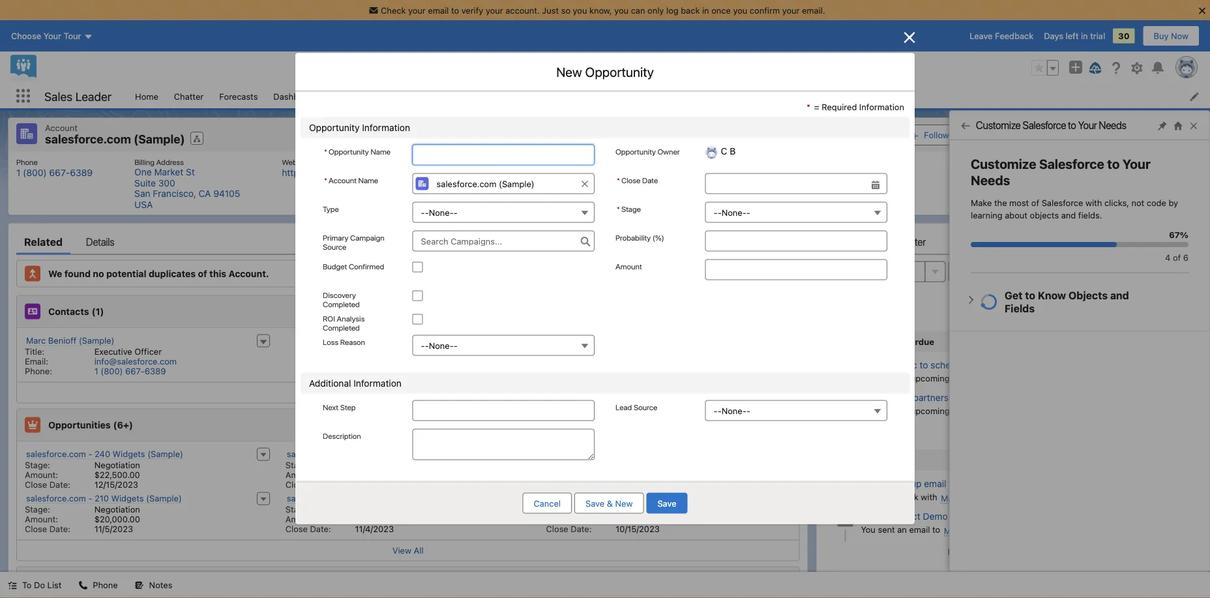 Task type: describe. For each thing, give the bounding box(es) containing it.
http://www.salesforce.com link
[[282, 167, 394, 178]]

salesforce.com for salesforce.com - 210 widgets (sample)
[[26, 494, 86, 503]]

send
[[860, 478, 882, 489]]

edit button
[[1090, 124, 1127, 145]]

check your email to verify your account. just so you know, you can only log back in once you confirm your email.
[[381, 5, 826, 15]]

& for new
[[607, 498, 613, 508]]

to down overdue
[[920, 360, 929, 370]]

san
[[135, 188, 150, 199]]

salesforce.com - 1,000 widgets (sample) link
[[548, 494, 711, 504]]

close up "cancel"
[[547, 480, 569, 490]]

owner for opportunity owner
[[658, 147, 680, 156]]

* opportunity name
[[324, 147, 391, 156]]

1 vertical spatial activities
[[1004, 547, 1039, 557]]

you have an upcoming task with for partnership
[[862, 406, 991, 416]]

$22,500.00 close date:
[[25, 470, 140, 490]]

campaigns list item
[[566, 84, 642, 108]]

salesforce.com - 200 widgets (sample)
[[287, 494, 444, 503]]

trial
[[1091, 31, 1106, 41]]

inverse image
[[902, 30, 918, 45]]

1 vertical spatial salesforce
[[1040, 156, 1105, 172]]

so
[[562, 5, 571, 15]]

none- for * stage --none--
[[722, 207, 747, 217]]

call marc to schedule demo (sample) link
[[879, 360, 1036, 370]]

to left edit 'button'
[[1069, 119, 1077, 131]]

additional
[[309, 378, 351, 389]]

& for overdue
[[891, 337, 897, 346]]

2 vertical spatial new
[[616, 498, 633, 508]]

negotiation for 210
[[94, 505, 140, 514]]

none- for loss reason --none--
[[429, 341, 454, 350]]

opportunities for opportunities (6+)
[[48, 420, 111, 430]]

for
[[950, 478, 961, 489]]

close inside amount: close date:
[[286, 480, 308, 490]]

stage: for salesforce.com - 240 widgets (sample)
[[25, 460, 50, 470]]

Next Step text field
[[413, 400, 595, 421]]

11/28/2023
[[355, 480, 399, 490]]

view for 2nd view all link
[[393, 546, 412, 556]]

2 your from the left
[[486, 5, 503, 15]]

completed inside "roi analysis completed"
[[323, 323, 360, 332]]

marc benioff (sample) link for email:
[[945, 526, 1033, 537]]

benioff inside related tab panel
[[48, 336, 76, 345]]

phone:
[[25, 366, 52, 376]]

negotiation amount: for $100,000.00
[[547, 505, 662, 524]]

to
[[22, 580, 32, 590]]

2 view all link from the top
[[17, 540, 800, 561]]

contracts image
[[25, 575, 40, 591]]

11/12/2023
[[616, 480, 659, 490]]

new for new opportunity
[[557, 64, 582, 79]]

just
[[542, 5, 559, 15]]

send follow up email for customer conference (sample) link
[[860, 478, 1094, 489]]

suite
[[135, 177, 156, 188]]

salesforce.com - 200 widgets (sample) link
[[287, 494, 444, 504]]

email inside send follow up email for customer conference (sample) you had a task with marc benioff (sample)
[[925, 478, 947, 489]]

date: inside salesforce.com - 200 widgets (sample) element
[[310, 524, 331, 534]]

search... button
[[455, 57, 716, 78]]

info@salesforce.com phone:
[[25, 357, 177, 376]]

stage: for salesforce.com - 210 widgets (sample)
[[25, 505, 50, 514]]

* account name
[[324, 176, 378, 185]]

widgets for 200
[[374, 494, 406, 503]]

cancel
[[534, 498, 561, 508]]

$20,000.00 close date: inside salesforce.com - 210 widgets (sample) element
[[25, 514, 140, 534]]

tab list containing related
[[16, 229, 800, 255]]

to left load.
[[1042, 547, 1050, 557]]

opportunity up * close date
[[616, 147, 656, 156]]

6389 inside phone 1 (800) 667-6389
[[70, 167, 93, 178]]

to do list button
[[0, 572, 69, 598]]

chatter tab list
[[825, 229, 1195, 255]]

* for * stage --none--
[[617, 205, 620, 214]]

info@salesforce.com
[[94, 357, 177, 366]]

salesforce inside make the most of salesforce with clicks, not code by learning about objects and fields.
[[1042, 198, 1084, 207]]

amount: for salesforce.com - 1,000 widgets (sample)
[[547, 514, 580, 524]]

accounts link
[[409, 84, 462, 108]]

opportunities for opportunities
[[487, 91, 541, 101]]

salesforce.com for salesforce.com - 1,000 widgets (sample)
[[548, 494, 608, 503]]

list
[[47, 580, 62, 590]]

chatter inside tab list
[[895, 236, 926, 248]]

0 vertical spatial group
[[1032, 60, 1060, 76]]

Stage, --None-- button
[[706, 202, 888, 223]]

assets link
[[758, 84, 800, 108]]

marc inside the marc benioff (sample) element
[[26, 336, 46, 345]]

30
[[1119, 31, 1130, 41]]

call marc to schedule demo (sample)
[[879, 360, 1036, 370]]

marc benioff (sample) link for send
[[942, 494, 1030, 504]]

cancel button
[[523, 493, 572, 514]]

$22,500.00
[[94, 470, 140, 480]]

time
[[1050, 289, 1067, 299]]

2 • from the left
[[1126, 289, 1130, 299]]

1 vertical spatial in
[[1082, 31, 1089, 41]]

probability (%)
[[616, 233, 665, 242]]

campaigns link
[[566, 84, 625, 108]]

salesforce.com for salesforce.com - 200 widgets (sample)
[[287, 494, 347, 503]]

website
[[282, 157, 309, 166]]

additional information
[[309, 378, 402, 389]]

* = required information
[[807, 102, 905, 112]]

confirmed
[[349, 262, 384, 271]]

contacts image
[[25, 304, 40, 319]]

$20,000.00 inside salesforce.com - 200 widgets (sample) element
[[355, 514, 401, 524]]

buy
[[1155, 31, 1170, 41]]

stage: for salesforce.com - 350 widgets (sample)
[[286, 460, 311, 470]]

stage
[[622, 205, 641, 214]]

date: inside $100,000.00 close date:
[[571, 524, 592, 534]]

salesforce.com (Sample) text field
[[413, 173, 595, 194]]

salesforce.com - 350 widgets (sample) element
[[278, 447, 539, 491]]

billing address one market st suite 300 san francisco, ca 94105 usa
[[135, 157, 240, 210]]

notes
[[149, 580, 173, 590]]

upcoming for marc
[[911, 374, 950, 383]]

opportunity up website http://www.salesforce.com
[[329, 147, 369, 156]]

1 vertical spatial 1 (800) 667-6389 link
[[94, 366, 166, 376]]

forecasts link
[[212, 84, 266, 108]]

account inside button
[[1006, 130, 1039, 140]]

sales
[[44, 89, 73, 103]]

task image for discuss partnership opportunities (sample)
[[838, 393, 854, 408]]

leave feedback
[[970, 31, 1034, 41]]

to inside email: product demo (sample) you sent an email to marc benioff (sample)
[[933, 525, 941, 535]]

upcoming & overdue button
[[826, 331, 1194, 352]]

contracts
[[48, 578, 93, 588]]

salesforce.com - 350 widgets (sample) link
[[287, 449, 444, 460]]

1 vertical spatial chatter link
[[895, 229, 926, 255]]

amount: inside salesforce.com - 200 widgets (sample) element
[[286, 514, 319, 524]]

type --none--
[[323, 205, 458, 217]]

* for * = required information
[[807, 102, 811, 112]]

amount: inside amount: close date:
[[286, 470, 319, 480]]

0 vertical spatial information
[[860, 102, 905, 112]]

salesforce.com - 210 widgets (sample) link
[[26, 494, 182, 504]]

account up type
[[329, 176, 357, 185]]

confirm
[[750, 5, 780, 15]]

0 vertical spatial your
[[1079, 119, 1098, 131]]

save & new
[[586, 498, 633, 508]]

save button
[[647, 493, 688, 514]]

0 vertical spatial chatter link
[[166, 84, 212, 108]]

view all for first view all link from the top
[[393, 388, 424, 398]]

salesforce.com - 240 widgets (sample) element
[[17, 447, 278, 491]]

none- inside the type --none--
[[429, 207, 454, 217]]

save for save & new
[[586, 498, 605, 508]]

can
[[631, 5, 646, 15]]

campaign
[[350, 233, 385, 242]]

all left time
[[1038, 289, 1048, 299]]

step
[[340, 403, 356, 412]]

dashboards list item
[[266, 84, 346, 108]]

opportunity information
[[309, 122, 410, 133]]

product
[[888, 511, 921, 522]]

left
[[1066, 31, 1079, 41]]

francisco,
[[153, 188, 196, 199]]

1 horizontal spatial activities
[[1088, 289, 1123, 299]]

no more past activities to load. status
[[825, 547, 1195, 557]]

close left date
[[622, 176, 641, 185]]

close inside salesforce.com - 210 widgets (sample) element
[[25, 524, 47, 534]]

an for marc
[[899, 374, 909, 383]]

67% status
[[972, 222, 1189, 262]]

you inside send follow up email for customer conference (sample) you had a task with marc benioff (sample)
[[862, 492, 876, 502]]

save & new button
[[575, 493, 644, 514]]

have for call
[[879, 374, 897, 383]]

stage: for salesforce.com - 1,000 widgets (sample)
[[547, 505, 572, 514]]

0 horizontal spatial 1 (800) 667-6389 link
[[16, 167, 93, 178]]

list containing home
[[127, 84, 1211, 108]]

1 inside phone 1 (800) 667-6389
[[16, 167, 20, 178]]

you inside email: product demo (sample) you sent an email to marc benioff (sample)
[[862, 525, 876, 535]]

phone button
[[71, 572, 126, 598]]

details link
[[86, 229, 115, 255]]

address
[[156, 157, 184, 166]]

11/5/2023
[[94, 524, 133, 534]]

accounts list item
[[409, 84, 479, 108]]

1,000
[[616, 494, 638, 503]]

widgets for 210
[[111, 494, 144, 503]]

email.
[[803, 5, 826, 15]]

date: inside amount: close date:
[[310, 480, 331, 490]]

date: up save & new button
[[571, 480, 592, 490]]

with down demo
[[972, 374, 988, 383]]

0 vertical spatial customize
[[977, 119, 1022, 131]]

negotiation amount: for $20,000.00
[[25, 505, 140, 524]]

only
[[648, 5, 664, 15]]

analysis
[[337, 314, 365, 323]]

opportunities (6+)
[[48, 420, 133, 430]]

salesforce.com - 210 widgets (sample) element
[[17, 491, 278, 535]]

salesforce.com - 200 widgets (sample) element
[[278, 491, 539, 535]]

of inside related tab panel
[[198, 268, 207, 279]]

email image
[[838, 511, 854, 527]]

filters:
[[1009, 289, 1035, 299]]

type
[[323, 205, 339, 214]]

make
[[972, 198, 993, 207]]

marc right "call"
[[897, 360, 918, 370]]

do
[[34, 580, 45, 590]]

account down "sales"
[[45, 123, 78, 132]]

(6+)
[[113, 420, 133, 430]]

1 completed from the top
[[323, 300, 360, 309]]

email: inside executive officer email:
[[25, 357, 48, 366]]

0 vertical spatial email
[[428, 5, 449, 15]]

probability
[[616, 233, 651, 242]]

save for save
[[658, 498, 677, 508]]

$100,000.00 close date:
[[547, 514, 666, 534]]

a
[[896, 492, 900, 502]]

(800) inside phone 1 (800) 667-6389
[[23, 167, 47, 178]]

opportunity up * opportunity name
[[309, 122, 360, 133]]

needs inside customize salesforce to your needs
[[972, 173, 1011, 188]]

name for * account name
[[359, 176, 378, 185]]



Task type: vqa. For each thing, say whether or not it's contained in the screenshot.
View to the middle
yes



Task type: locate. For each thing, give the bounding box(es) containing it.
owner up date
[[658, 147, 680, 156]]

email: product demo (sample) you sent an email to marc benioff (sample)
[[860, 511, 1033, 536]]

3 you from the top
[[862, 492, 876, 502]]

(800) inside the marc benioff (sample) element
[[101, 366, 123, 376]]

1 text default image from the left
[[79, 581, 88, 590]]

widgets down 11/12/2023
[[640, 494, 673, 503]]

contacts inside 'list item'
[[650, 91, 686, 101]]

0 horizontal spatial chatter link
[[166, 84, 212, 108]]

none- inside * stage --none--
[[722, 207, 747, 217]]

contacts up 'marc benioff (sample)'
[[48, 306, 89, 317]]

upcoming for partnership
[[911, 406, 950, 416]]

widgets for 350
[[374, 449, 406, 459]]

completed up 'analysis'
[[323, 300, 360, 309]]

date: up salesforce.com - 210 widgets (sample)
[[49, 480, 70, 490]]

667- down salesforce.com (sample)
[[49, 167, 70, 178]]

1 horizontal spatial source
[[634, 403, 658, 412]]

with up fields.
[[1086, 198, 1103, 207]]

upcoming
[[911, 374, 950, 383], [911, 406, 950, 416]]

none- inside lead source --none--
[[722, 406, 747, 416]]

4 you from the top
[[862, 525, 876, 535]]

task image for call marc to schedule demo (sample)
[[838, 360, 854, 376]]

contacts up opportunity owner on the right
[[650, 91, 686, 101]]

date: down amount: close date:
[[310, 524, 331, 534]]

0 horizontal spatial you
[[573, 5, 588, 15]]

close down cancel button
[[547, 524, 569, 534]]

close inside $100,000.00 close date:
[[547, 524, 569, 534]]

1 horizontal spatial group
[[1032, 60, 1060, 76]]

email right up
[[925, 478, 947, 489]]

contacts for contacts (1)
[[48, 306, 89, 317]]

1 horizontal spatial $20,000.00
[[355, 514, 401, 524]]

Primary Campaign Source text field
[[413, 231, 595, 252]]

customer
[[964, 478, 1003, 489]]

you have an upcoming task with up partnership
[[862, 374, 991, 383]]

0 vertical spatial 1
[[16, 167, 20, 178]]

salesforce.com down $22,500.00 close date:
[[26, 494, 86, 503]]

opportunity
[[586, 64, 654, 79], [309, 122, 360, 133], [329, 147, 369, 156], [616, 147, 656, 156]]

information for additional information
[[354, 378, 402, 389]]

stage: down opportunities image
[[25, 460, 50, 470]]

=
[[815, 102, 820, 112]]

task right a
[[903, 492, 919, 502]]

progress bar image
[[972, 242, 1118, 247]]

widgets up $22,500.00
[[113, 449, 145, 459]]

2 vertical spatial salesforce
[[1042, 198, 1084, 207]]

task down 'call marc to schedule demo (sample)'
[[953, 374, 969, 383]]

$20,000.00 inside salesforce.com - 210 widgets (sample) element
[[94, 514, 140, 524]]

conference
[[1006, 478, 1053, 489]]

in right left
[[1082, 31, 1089, 41]]

1 vertical spatial list
[[8, 152, 1202, 215]]

0 vertical spatial owner
[[658, 147, 680, 156]]

delete button
[[1127, 124, 1174, 145]]

10/15/2023
[[616, 524, 660, 534]]

view all for 2nd view all link
[[393, 546, 424, 556]]

with down discuss partnership opportunities (sample) link at the bottom right of the page
[[972, 406, 988, 416]]

you have an upcoming task with down partnership
[[862, 406, 991, 416]]

email: inside email: product demo (sample) you sent an email to marc benioff (sample)
[[860, 511, 885, 522]]

marc inside email: product demo (sample) you sent an email to marc benioff (sample)
[[945, 526, 964, 536]]

text default image left the notes
[[135, 581, 144, 590]]

negotiation amount:
[[25, 460, 140, 480], [25, 505, 140, 524], [547, 505, 662, 524]]

we
[[48, 268, 62, 279]]

stage: inside the salesforce.com - 350 widgets (sample) element
[[286, 460, 311, 470]]

1 your from the left
[[408, 5, 426, 15]]

6389 inside the marc benioff (sample) element
[[145, 366, 166, 376]]

marc benioff (sample) element
[[17, 333, 278, 377]]

2 view all from the top
[[393, 546, 424, 556]]

close up contracts image
[[25, 524, 47, 534]]

0 vertical spatial source
[[323, 242, 347, 252]]

0 vertical spatial task image
[[838, 360, 854, 376]]

amount: down opportunities image
[[25, 470, 58, 480]]

2 horizontal spatial you
[[734, 5, 748, 15]]

1 horizontal spatial save
[[658, 498, 677, 508]]

2 you have an upcoming task with from the top
[[862, 406, 991, 416]]

stage: for salesforce.com - 320 widgets (sample)
[[547, 460, 572, 470]]

your inside customize salesforce to your needs
[[1123, 156, 1151, 172]]

0 vertical spatial 1 (800) 667-6389 link
[[16, 167, 93, 178]]

67%
[[1170, 230, 1189, 239]]

1 you from the left
[[573, 5, 588, 15]]

you right once
[[734, 5, 748, 15]]

negotiation down salesforce.com - 240 widgets (sample) "link"
[[94, 460, 140, 470]]

amount: for salesforce.com - 240 widgets (sample)
[[25, 470, 58, 480]]

opportunities image
[[25, 417, 40, 433]]

1 have from the top
[[879, 374, 897, 383]]

2 vertical spatial view
[[393, 546, 412, 556]]

benioff up more
[[967, 526, 995, 536]]

2 $20,000.00 close date: from the left
[[286, 514, 401, 534]]

0 vertical spatial list
[[127, 84, 1211, 108]]

benioff inside send follow up email for customer conference (sample) you had a task with marc benioff (sample)
[[964, 494, 992, 503]]

*
[[807, 102, 811, 112], [324, 147, 328, 156], [324, 176, 328, 185], [617, 176, 620, 185], [617, 205, 620, 214]]

1 vertical spatial task image
[[838, 393, 854, 408]]

stage: up close date:
[[547, 460, 572, 470]]

text default image
[[79, 581, 88, 590], [135, 581, 144, 590]]

to
[[451, 5, 459, 15], [1069, 119, 1077, 131], [1108, 156, 1121, 172], [920, 360, 929, 370], [933, 525, 941, 535], [1042, 547, 1050, 557]]

* inside * stage --none--
[[617, 205, 620, 214]]

$20,000.00 close date:
[[25, 514, 140, 534], [286, 514, 401, 534]]

account inside list
[[436, 157, 464, 166]]

had
[[879, 492, 893, 502]]

contacts for contacts
[[650, 91, 686, 101]]

contacts inside related tab panel
[[48, 306, 89, 317]]

667- inside phone 1 (800) 667-6389
[[49, 167, 70, 178]]

opportunities inside list item
[[487, 91, 541, 101]]

amount: down $22,500.00 close date:
[[25, 514, 58, 524]]

new inside related tab panel
[[763, 420, 781, 430]]

2 text default image from the left
[[135, 581, 144, 590]]

0 horizontal spatial contacts
[[48, 306, 89, 317]]

0 vertical spatial activities
[[1088, 289, 1123, 299]]

1 vertical spatial view
[[393, 388, 412, 398]]

1 view all link from the top
[[17, 382, 800, 403]]

email left verify
[[428, 5, 449, 15]]

close
[[622, 176, 641, 185], [25, 480, 47, 490], [286, 480, 308, 490], [547, 480, 569, 490], [25, 524, 47, 534], [286, 524, 308, 534], [547, 524, 569, 534]]

close inside $22,500.00 close date:
[[25, 480, 47, 490]]

350
[[356, 449, 371, 459]]

Probability (%) text field
[[706, 231, 888, 252]]

tab list
[[16, 229, 800, 255]]

close down opportunities image
[[25, 480, 47, 490]]

details
[[86, 236, 115, 248]]

all down salesforce.com - 200 widgets (sample) element
[[414, 546, 424, 556]]

widgets for 320
[[634, 449, 667, 459]]

marc benioff (sample) link down customer
[[942, 494, 1030, 504]]

0 horizontal spatial source
[[323, 242, 347, 252]]

salesforce.com for salesforce.com - 320 widgets (sample)
[[548, 449, 608, 459]]

roi analysis completed
[[323, 314, 365, 332]]

None text field
[[413, 145, 595, 165], [706, 173, 888, 194], [413, 145, 595, 165], [706, 173, 888, 194]]

2 you from the top
[[862, 406, 876, 416]]

an down discuss
[[899, 406, 909, 416]]

0 horizontal spatial 667-
[[49, 167, 70, 178]]

0 vertical spatial opportunities
[[487, 91, 541, 101]]

text default image inside notes button
[[135, 581, 144, 590]]

amount: up stage: amount:
[[286, 470, 319, 480]]

1 vertical spatial new
[[763, 420, 781, 430]]

view for first view all link from the top
[[393, 388, 412, 398]]

Loss Reason button
[[413, 335, 595, 356]]

name down * opportunity name
[[359, 176, 378, 185]]

Amount text field
[[706, 259, 888, 280]]

1 horizontal spatial new
[[616, 498, 633, 508]]

benioff down send follow up email for customer conference (sample) link
[[964, 494, 992, 503]]

c b link
[[453, 168, 468, 179]]

opportunities down search...
[[487, 91, 541, 101]]

of up objects
[[1032, 198, 1040, 207]]

1 horizontal spatial opportunities
[[487, 91, 541, 101]]

information for opportunity information
[[362, 122, 410, 133]]

amount:
[[25, 470, 58, 480], [286, 470, 319, 480], [25, 514, 58, 524], [286, 514, 319, 524], [547, 514, 580, 524]]

phone for phone 1 (800) 667-6389
[[16, 157, 38, 166]]

salesforce.com up amount: close date:
[[287, 449, 347, 459]]

usa
[[135, 199, 153, 210]]

email inside email: product demo (sample) you sent an email to marc benioff (sample)
[[910, 525, 931, 535]]

salesforce.com for salesforce.com - 350 widgets (sample)
[[287, 449, 347, 459]]

date: down salesforce.com - 210 widgets (sample) "link"
[[49, 524, 70, 534]]

list
[[127, 84, 1211, 108], [8, 152, 1202, 215]]

account up c
[[436, 157, 464, 166]]

in right back
[[703, 5, 710, 15]]

follow
[[884, 478, 909, 489]]

follow
[[925, 130, 950, 140]]

salesforce.com - 240 widgets (sample) link
[[26, 449, 183, 460]]

needs left delete
[[1100, 119, 1127, 131]]

all down the loss reason --none--
[[414, 388, 424, 398]]

1 horizontal spatial in
[[1082, 31, 1089, 41]]

2 $20,000.00 from the left
[[355, 514, 401, 524]]

negotiation down salesforce.com - 210 widgets (sample) "link"
[[94, 505, 140, 514]]

1 you have an upcoming task with from the top
[[862, 374, 991, 383]]

1 you from the top
[[862, 374, 876, 383]]

* left date
[[617, 176, 620, 185]]

1 vertical spatial upcoming
[[911, 406, 950, 416]]

1 horizontal spatial email:
[[860, 511, 885, 522]]

content
[[719, 91, 750, 101]]

amount: inside salesforce.com - 210 widgets (sample) element
[[25, 514, 58, 524]]

1 upcoming from the top
[[911, 374, 950, 383]]

account
[[45, 123, 78, 132], [1006, 130, 1039, 140], [436, 157, 464, 166], [329, 176, 357, 185]]

lead
[[616, 403, 632, 412]]

2 task image from the top
[[838, 393, 854, 408]]

to inside customize salesforce to your needs
[[1108, 156, 1121, 172]]

marc up title: in the left bottom of the page
[[26, 336, 46, 345]]

2 vertical spatial benioff
[[967, 526, 995, 536]]

1 vertical spatial view all link
[[17, 540, 800, 561]]

* for * account name
[[324, 176, 328, 185]]

* left stage
[[617, 205, 620, 214]]

marc benioff (sample) link
[[26, 336, 114, 346], [942, 494, 1030, 504], [945, 526, 1033, 537]]

1 horizontal spatial owner
[[658, 147, 680, 156]]

to down edit
[[1108, 156, 1121, 172]]

0 horizontal spatial opportunities
[[48, 420, 111, 430]]

0 vertical spatial have
[[879, 374, 897, 383]]

the
[[995, 198, 1008, 207]]

negotiation
[[94, 460, 140, 470], [94, 505, 140, 514], [616, 505, 662, 514]]

phone inside button
[[93, 580, 118, 590]]

view account hierarchy button
[[974, 124, 1090, 145]]

1 vertical spatial task
[[953, 406, 969, 416]]

2 completed from the top
[[323, 323, 360, 332]]

& inside dropdown button
[[891, 337, 897, 346]]

widgets right 320
[[634, 449, 667, 459]]

0 vertical spatial name
[[371, 147, 391, 156]]

0 vertical spatial 667-
[[49, 167, 70, 178]]

task for opportunities
[[953, 406, 969, 416]]

1 inside the marc benioff (sample) element
[[94, 366, 98, 376]]

have
[[879, 374, 897, 383], [879, 406, 897, 416]]

1 • from the left
[[1069, 289, 1073, 299]]

0 horizontal spatial •
[[1069, 289, 1073, 299]]

your left edit
[[1079, 119, 1098, 131]]

view all link
[[17, 382, 800, 403], [17, 540, 800, 561]]

text default image inside phone button
[[79, 581, 88, 590]]

1 vertical spatial marc benioff (sample) link
[[942, 494, 1030, 504]]

1 vertical spatial have
[[879, 406, 897, 416]]

your right check
[[408, 5, 426, 15]]

3 you from the left
[[734, 5, 748, 15]]

all right time
[[1076, 289, 1086, 299]]

one
[[135, 167, 152, 177]]

text default image for notes
[[135, 581, 144, 590]]

Type button
[[413, 202, 595, 223]]

phone inside phone 1 (800) 667-6389
[[16, 157, 38, 166]]

1 vertical spatial customize salesforce to your needs
[[972, 156, 1151, 188]]

view all link down salesforce.com - 200 widgets (sample) element
[[17, 540, 800, 561]]

0 vertical spatial task
[[953, 374, 969, 383]]

completed up the loss
[[323, 323, 360, 332]]

0 horizontal spatial in
[[703, 5, 710, 15]]

1 vertical spatial completed
[[323, 323, 360, 332]]

upcoming up partnership
[[911, 374, 950, 383]]

2 have from the top
[[879, 406, 897, 416]]

2 vertical spatial information
[[354, 378, 402, 389]]

3 your from the left
[[783, 5, 800, 15]]

amount: down cancel button
[[547, 514, 580, 524]]

12/15/2023
[[94, 480, 138, 490]]

know,
[[590, 5, 612, 15]]

0 vertical spatial phone
[[16, 157, 38, 166]]

1 save from the left
[[586, 498, 605, 508]]

negotiation amount: inside salesforce.com - 240 widgets (sample) element
[[25, 460, 140, 480]]

your down delete
[[1123, 156, 1151, 172]]

phone for phone
[[93, 580, 118, 590]]

new for new
[[763, 420, 781, 430]]

2 you from the left
[[615, 5, 629, 15]]

stage: down close date:
[[547, 505, 572, 514]]

date: up stage: amount:
[[310, 480, 331, 490]]

title:
[[25, 347, 44, 357]]

negotiation for 240
[[94, 460, 140, 470]]

you right so
[[573, 5, 588, 15]]

upcoming down partnership
[[911, 406, 950, 416]]

negotiation inside salesforce.com - 210 widgets (sample) element
[[94, 505, 140, 514]]

reason
[[340, 338, 365, 347]]

0 vertical spatial customize salesforce to your needs
[[977, 119, 1127, 131]]

customize up the
[[972, 156, 1037, 172]]

1 $20,000.00 from the left
[[94, 514, 140, 524]]

source inside primary campaign source
[[323, 242, 347, 252]]

210
[[95, 494, 109, 503]]

with inside send follow up email for customer conference (sample) you had a task with marc benioff (sample)
[[922, 492, 938, 502]]

close date:
[[547, 480, 592, 490]]

verify
[[462, 5, 484, 15]]

an inside email: product demo (sample) you sent an email to marc benioff (sample)
[[898, 525, 908, 535]]

667- down 'officer'
[[125, 366, 145, 376]]

1 horizontal spatial text default image
[[135, 581, 144, 590]]

task inside send follow up email for customer conference (sample) you had a task with marc benioff (sample)
[[903, 492, 919, 502]]

$20,000.00 down salesforce.com - 210 widgets (sample) "link"
[[94, 514, 140, 524]]

task for to
[[953, 374, 969, 383]]

0 horizontal spatial of
[[198, 268, 207, 279]]

primary campaign source
[[323, 233, 385, 252]]

related tab panel
[[16, 255, 800, 598]]

negotiation for 1,000
[[616, 505, 662, 514]]

have for discuss
[[879, 406, 897, 416]]

0 vertical spatial view
[[985, 130, 1004, 140]]

to left verify
[[451, 5, 459, 15]]

stage: inside salesforce.com - 240 widgets (sample) element
[[25, 460, 50, 470]]

source inside lead source --none--
[[634, 403, 658, 412]]

stage: down $22,500.00 close date:
[[25, 505, 50, 514]]

view
[[985, 130, 1004, 140], [393, 388, 412, 398], [393, 546, 412, 556]]

0 vertical spatial benioff
[[48, 336, 76, 345]]

salesforce down hierarchy
[[1040, 156, 1105, 172]]

dashboards
[[274, 91, 321, 101]]

2 vertical spatial email
[[910, 525, 931, 535]]

2 save from the left
[[658, 498, 677, 508]]

negotiation amount: for $22,500.00
[[25, 460, 140, 480]]

negotiation amount: down 210
[[25, 505, 140, 524]]

1 vertical spatial view all
[[393, 546, 424, 556]]

no
[[93, 268, 104, 279]]

owner up b at top left
[[466, 157, 488, 166]]

of inside make the most of salesforce with clicks, not code by learning about objects and fields.
[[1032, 198, 1040, 207]]

view inside button
[[985, 130, 1004, 140]]

2 vertical spatial an
[[898, 525, 908, 535]]

Description text field
[[413, 429, 595, 460]]

1 vertical spatial customize
[[972, 156, 1037, 172]]

date
[[643, 176, 658, 185]]

Lead Source button
[[706, 400, 888, 421]]

none- for lead source --none--
[[722, 406, 747, 416]]

date: inside salesforce.com - 210 widgets (sample) element
[[49, 524, 70, 534]]

0 horizontal spatial $20,000.00
[[94, 514, 140, 524]]

0 horizontal spatial save
[[586, 498, 605, 508]]

demo
[[924, 511, 948, 522]]

view all down the loss reason --none--
[[393, 388, 424, 398]]

0 vertical spatial (800)
[[23, 167, 47, 178]]

1 vertical spatial name
[[359, 176, 378, 185]]

with
[[1086, 198, 1103, 207], [972, 374, 988, 383], [972, 406, 988, 416], [922, 492, 938, 502]]

all left types
[[1132, 289, 1142, 299]]

2 vertical spatial marc benioff (sample) link
[[945, 526, 1033, 537]]

information right 'required'
[[860, 102, 905, 112]]

negotiation amount: down 1,000
[[547, 505, 662, 524]]

email down email: product demo (sample) link
[[910, 525, 931, 535]]

salesforce.com down amount: close date:
[[287, 494, 347, 503]]

leader
[[76, 89, 112, 103]]

1 vertical spatial phone
[[93, 580, 118, 590]]

forecasts
[[219, 91, 258, 101]]

view all
[[393, 388, 424, 398], [393, 546, 424, 556]]

close up stage: amount:
[[286, 480, 308, 490]]

amount: inside salesforce.com - 240 widgets (sample) element
[[25, 470, 58, 480]]

most
[[1010, 198, 1030, 207]]

c
[[453, 168, 459, 179]]

home link
[[127, 84, 166, 108]]

text default image for phone
[[79, 581, 88, 590]]

required
[[822, 102, 858, 112]]

you have an upcoming task with for marc
[[862, 374, 991, 383]]

0 horizontal spatial activities
[[1004, 547, 1039, 557]]

0 vertical spatial needs
[[1100, 119, 1127, 131]]

billing
[[135, 157, 155, 166]]

opportunities list item
[[479, 84, 566, 108]]

1 horizontal spatial your
[[1123, 156, 1151, 172]]

200
[[356, 494, 371, 503]]

contacts list item
[[642, 84, 711, 108]]

667- inside the marc benioff (sample) element
[[125, 366, 145, 376]]

follow button
[[900, 124, 961, 145]]

negotiation amount: down 240
[[25, 460, 140, 480]]

0 vertical spatial upcoming
[[911, 374, 950, 383]]

1 vertical spatial 6389
[[145, 366, 166, 376]]

none- inside the loss reason --none--
[[429, 341, 454, 350]]

close inside salesforce.com - 200 widgets (sample) element
[[286, 524, 308, 534]]

opportunities inside related tab panel
[[48, 420, 111, 430]]

1 $20,000.00 close date: from the left
[[25, 514, 140, 534]]

primary
[[323, 233, 349, 242]]

widgets for 1,000
[[640, 494, 673, 503]]

your left "email."
[[783, 5, 800, 15]]

schedule
[[931, 360, 969, 370]]

stage: inside salesforce.com - 210 widgets (sample) element
[[25, 505, 50, 514]]

0 vertical spatial &
[[891, 337, 897, 346]]

buy now button
[[1143, 25, 1201, 46]]

info@salesforce.com link
[[94, 357, 177, 366]]

group containing *
[[616, 173, 888, 194]]

opportunity up 'campaigns' list item
[[586, 64, 654, 79]]

$20,000.00 close date: inside salesforce.com - 200 widgets (sample) element
[[286, 514, 401, 534]]

owner for account owner
[[466, 157, 488, 166]]

an for partnership
[[899, 406, 909, 416]]

owner
[[658, 147, 680, 156], [466, 157, 488, 166]]

email:
[[25, 357, 48, 366], [860, 511, 885, 522]]

& inside button
[[607, 498, 613, 508]]

benioff inside email: product demo (sample) you sent an email to marc benioff (sample)
[[967, 526, 995, 536]]

edit
[[1101, 130, 1116, 140]]

1 vertical spatial chatter
[[895, 236, 926, 248]]

information down reports list item
[[362, 122, 410, 133]]

widgets right 350
[[374, 449, 406, 459]]

task image
[[838, 479, 854, 494]]

widgets for 240
[[113, 449, 145, 459]]

* for * opportunity name
[[324, 147, 328, 156]]

progress bar
[[982, 294, 998, 310]]

* for * close date
[[617, 176, 620, 185]]

1 vertical spatial opportunities
[[48, 420, 111, 430]]

reports list item
[[346, 84, 409, 108]]

1 horizontal spatial your
[[486, 5, 503, 15]]

1 vertical spatial needs
[[972, 173, 1011, 188]]

name down opportunity information
[[371, 147, 391, 156]]

2 horizontal spatial your
[[783, 5, 800, 15]]

negotiation inside salesforce.com - 240 widgets (sample) element
[[94, 460, 140, 470]]

salesforce.com up $22,500.00 close date:
[[26, 449, 86, 459]]

1 horizontal spatial $20,000.00 close date:
[[286, 514, 401, 534]]

new button
[[752, 415, 792, 436]]

date: inside $22,500.00 close date:
[[49, 480, 70, 490]]

1 vertical spatial of
[[198, 268, 207, 279]]

0 horizontal spatial chatter
[[174, 91, 204, 101]]

* up type
[[324, 176, 328, 185]]

1 vertical spatial &
[[607, 498, 613, 508]]

amount: for salesforce.com - 210 widgets (sample)
[[25, 514, 58, 524]]

2 vertical spatial task
[[903, 492, 919, 502]]

related link
[[24, 229, 63, 255]]

0 vertical spatial salesforce
[[1023, 119, 1067, 131]]

* left =
[[807, 102, 811, 112]]

negotiation amount: inside salesforce.com - 210 widgets (sample) element
[[25, 505, 140, 524]]

salesforce.com for salesforce.com (sample)
[[45, 132, 131, 146]]

account left hierarchy
[[1006, 130, 1039, 140]]

1 horizontal spatial you
[[615, 5, 629, 15]]

stage:
[[25, 460, 50, 470], [286, 460, 311, 470], [547, 460, 572, 470], [25, 505, 50, 514], [286, 505, 311, 514], [547, 505, 572, 514]]

1 task image from the top
[[838, 360, 854, 376]]

0 horizontal spatial 1
[[16, 167, 20, 178]]

your right verify
[[486, 5, 503, 15]]

0 horizontal spatial your
[[1079, 119, 1098, 131]]

0 vertical spatial view all
[[393, 388, 424, 398]]

salesforce.com for salesforce.com - 240 widgets (sample)
[[26, 449, 86, 459]]

contacts (1)
[[48, 306, 104, 317]]

• left types
[[1126, 289, 1130, 299]]

new opportunity
[[557, 64, 654, 79]]

opportunities
[[965, 392, 1021, 403]]

widgets down "11/28/2023"
[[374, 494, 406, 503]]

assets list item
[[758, 84, 817, 108]]

1 horizontal spatial 667-
[[125, 366, 145, 376]]

load.
[[1052, 547, 1071, 557]]

1 vertical spatial group
[[616, 173, 888, 194]]

name for * opportunity name
[[371, 147, 391, 156]]

2 upcoming from the top
[[911, 406, 950, 416]]

0 vertical spatial view all link
[[17, 382, 800, 403]]

stage: inside stage: amount:
[[286, 505, 311, 514]]

marc inside send follow up email for customer conference (sample) you had a task with marc benioff (sample)
[[942, 494, 961, 503]]

0 horizontal spatial phone
[[16, 157, 38, 166]]

group
[[1032, 60, 1060, 76], [616, 173, 888, 194]]

chatter link
[[166, 84, 212, 108], [895, 229, 926, 255]]

6389 down salesforce.com (sample)
[[70, 167, 93, 178]]

1 view all from the top
[[393, 388, 424, 398]]

progress bar progress bar
[[972, 242, 1189, 247]]

$20,000.00 close date: down 200
[[286, 514, 401, 534]]

officer
[[135, 347, 162, 357]]

text default image
[[8, 581, 17, 590]]

view down the loss reason --none--
[[393, 388, 412, 398]]

information up the step
[[354, 378, 402, 389]]

0 vertical spatial in
[[703, 5, 710, 15]]

with inside make the most of salesforce with clicks, not code by learning about objects and fields.
[[1086, 198, 1103, 207]]

we found no potential duplicates of this account.
[[48, 268, 269, 279]]

0 horizontal spatial owner
[[466, 157, 488, 166]]

http://www.salesforce.com
[[282, 167, 394, 178]]

task image
[[838, 360, 854, 376], [838, 393, 854, 408]]

marc benioff (sample)
[[26, 336, 114, 345]]

0 vertical spatial marc benioff (sample) link
[[26, 336, 114, 346]]

reports link
[[346, 84, 392, 108]]

activities
[[1088, 289, 1123, 299], [1004, 547, 1039, 557]]

needs up make
[[972, 173, 1011, 188]]

list containing one market st
[[8, 152, 1202, 215]]

salesforce.com - 1,000 widgets (sample)
[[548, 494, 711, 503]]

notes button
[[127, 572, 180, 598]]

to down demo
[[933, 525, 941, 535]]

1 horizontal spatial 1
[[94, 366, 98, 376]]

0 vertical spatial contacts
[[650, 91, 686, 101]]

1 horizontal spatial &
[[891, 337, 897, 346]]

0 horizontal spatial group
[[616, 173, 888, 194]]

by
[[1170, 198, 1179, 207]]

2 horizontal spatial new
[[763, 420, 781, 430]]

$20,000.00 close date: down 210
[[25, 514, 140, 534]]

content link
[[711, 84, 758, 108]]

none-
[[429, 207, 454, 217], [722, 207, 747, 217], [429, 341, 454, 350], [722, 406, 747, 416]]



